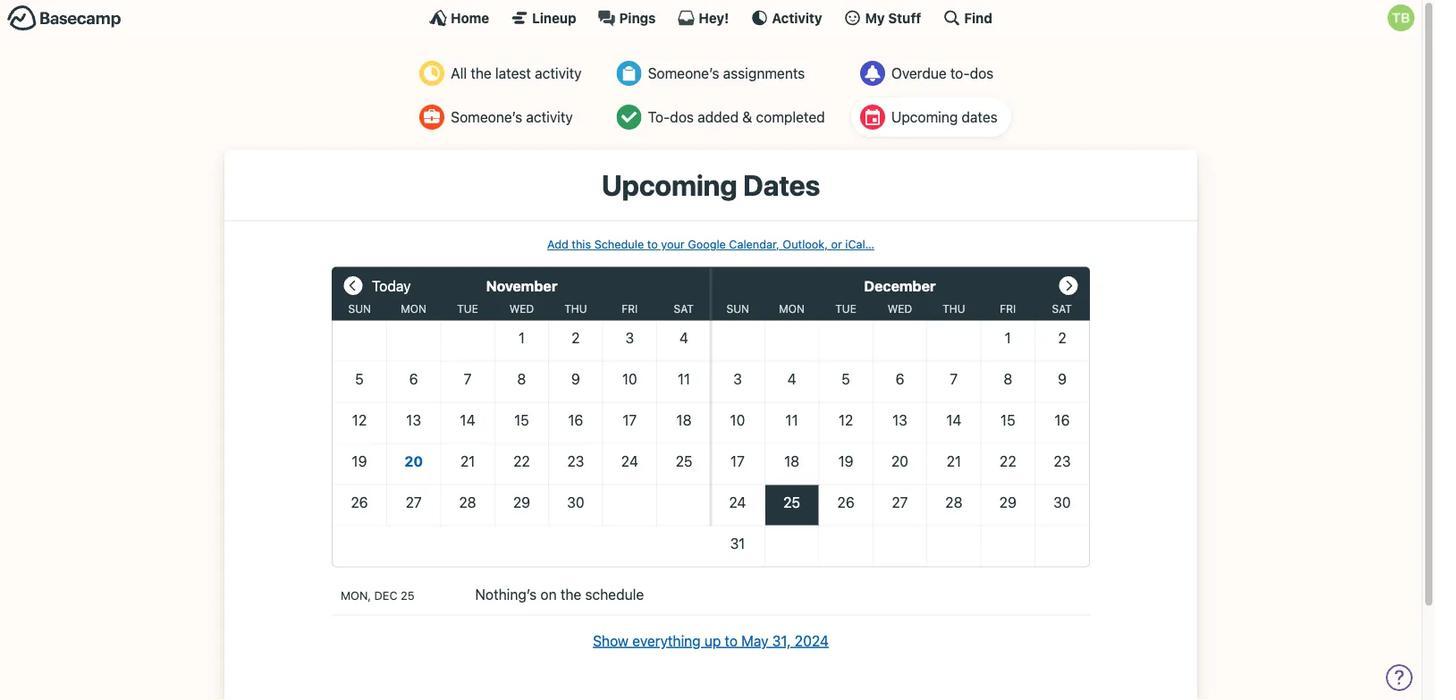 Task type: locate. For each thing, give the bounding box(es) containing it.
completed
[[756, 109, 825, 126]]

mon down outlook, in the top of the page
[[779, 303, 805, 315]]

this
[[572, 237, 591, 251]]

the inside all the latest activity link
[[471, 65, 492, 82]]

upcoming for upcoming dates
[[602, 168, 738, 202]]

the right all
[[471, 65, 492, 82]]

1 vertical spatial the
[[561, 586, 582, 603]]

schedule
[[585, 586, 644, 603]]

upcoming down overdue at the top right of page
[[892, 109, 958, 126]]

thu
[[565, 303, 587, 315], [943, 303, 966, 315]]

sat
[[674, 303, 694, 315], [1053, 303, 1073, 315]]

1 horizontal spatial mon
[[779, 303, 805, 315]]

activity
[[535, 65, 582, 82], [526, 109, 573, 126]]

0 horizontal spatial the
[[471, 65, 492, 82]]

to for may
[[725, 633, 738, 650]]

everything
[[633, 633, 701, 650]]

all
[[451, 65, 467, 82]]

0 horizontal spatial wed
[[510, 303, 534, 315]]

tue
[[457, 303, 478, 315], [836, 303, 857, 315]]

may
[[742, 633, 769, 650]]

1 horizontal spatial sun
[[727, 303, 750, 315]]

1 vertical spatial dos
[[670, 109, 694, 126]]

main element
[[0, 0, 1422, 35]]

2 fri from the left
[[1000, 303, 1016, 315]]

nothing's on the schedule
[[475, 586, 644, 603]]

1 wed from the left
[[510, 303, 534, 315]]

1 thu from the left
[[565, 303, 587, 315]]

2 wed from the left
[[888, 303, 913, 315]]

2 sun from the left
[[727, 303, 750, 315]]

nothing's
[[475, 586, 537, 603]]

tue right the today 'link'
[[457, 303, 478, 315]]

to inside button
[[725, 633, 738, 650]]

find
[[965, 10, 993, 25]]

mon for december
[[779, 303, 805, 315]]

mon down today
[[401, 303, 427, 315]]

1 horizontal spatial upcoming
[[892, 109, 958, 126]]

0 vertical spatial upcoming
[[892, 109, 958, 126]]

1 horizontal spatial wed
[[888, 303, 913, 315]]

wed
[[510, 303, 534, 315], [888, 303, 913, 315]]

someone's for someone's activity
[[451, 109, 523, 126]]

tue for november
[[457, 303, 478, 315]]

1 horizontal spatial tue
[[836, 303, 857, 315]]

wed down november
[[510, 303, 534, 315]]

activity right the latest
[[535, 65, 582, 82]]

overdue to-dos link
[[851, 54, 1012, 93]]

calendar,
[[729, 237, 780, 251]]

1 horizontal spatial someone's
[[648, 65, 720, 82]]

to-dos added & completed
[[648, 109, 825, 126]]

0 horizontal spatial dos
[[670, 109, 694, 126]]

fri for november
[[622, 303, 638, 315]]

lineup
[[532, 10, 577, 25]]

activity link
[[751, 9, 823, 27]]

tue for december
[[836, 303, 857, 315]]

dos inside to-dos added & completed link
[[670, 109, 694, 126]]

1 horizontal spatial to
[[725, 633, 738, 650]]

tim burton image
[[1388, 4, 1415, 31]]

1 fri from the left
[[622, 303, 638, 315]]

2 sat from the left
[[1053, 303, 1073, 315]]

to
[[647, 237, 658, 251], [725, 633, 738, 650]]

0 horizontal spatial tue
[[457, 303, 478, 315]]

sun
[[348, 303, 371, 315], [727, 303, 750, 315]]

wed for december
[[888, 303, 913, 315]]

upcoming dates
[[602, 168, 821, 202]]

dos left added
[[670, 109, 694, 126]]

to for your
[[647, 237, 658, 251]]

latest
[[496, 65, 531, 82]]

1 mon from the left
[[401, 303, 427, 315]]

someone's activity link
[[411, 98, 595, 137]]

mon, dec 25
[[341, 589, 415, 603]]

sun for december
[[727, 303, 750, 315]]

0 horizontal spatial sun
[[348, 303, 371, 315]]

1 horizontal spatial thu
[[943, 303, 966, 315]]

sat for november
[[674, 303, 694, 315]]

mon
[[401, 303, 427, 315], [779, 303, 805, 315]]

my
[[866, 10, 885, 25]]

&
[[743, 109, 753, 126]]

2 mon from the left
[[779, 303, 805, 315]]

thu for december
[[943, 303, 966, 315]]

0 horizontal spatial mon
[[401, 303, 427, 315]]

person report image
[[420, 105, 445, 130]]

the right on
[[561, 586, 582, 603]]

overdue
[[892, 65, 947, 82]]

home
[[451, 10, 490, 25]]

someone's down all the latest activity link
[[451, 109, 523, 126]]

1 horizontal spatial fri
[[1000, 303, 1016, 315]]

upcoming up your
[[602, 168, 738, 202]]

the
[[471, 65, 492, 82], [561, 586, 582, 603]]

1 horizontal spatial dos
[[970, 65, 994, 82]]

to right up
[[725, 633, 738, 650]]

to left your
[[647, 237, 658, 251]]

dos up dates
[[970, 65, 994, 82]]

2 thu from the left
[[943, 303, 966, 315]]

2 tue from the left
[[836, 303, 857, 315]]

1 sat from the left
[[674, 303, 694, 315]]

upcoming dates
[[892, 109, 998, 126]]

0 vertical spatial to
[[647, 237, 658, 251]]

fri
[[622, 303, 638, 315], [1000, 303, 1016, 315]]

fri for december
[[1000, 303, 1016, 315]]

1 horizontal spatial the
[[561, 586, 582, 603]]

0 horizontal spatial thu
[[565, 303, 587, 315]]

my stuff
[[866, 10, 922, 25]]

sun left the today 'link'
[[348, 303, 371, 315]]

home link
[[429, 9, 490, 27]]

1 horizontal spatial sat
[[1053, 303, 1073, 315]]

0 vertical spatial dos
[[970, 65, 994, 82]]

stuff
[[889, 10, 922, 25]]

today link
[[372, 267, 411, 303]]

activity down all the latest activity
[[526, 109, 573, 126]]

add
[[547, 237, 569, 251]]

sun down calendar,
[[727, 303, 750, 315]]

wed down december at the right top
[[888, 303, 913, 315]]

someone's up to-
[[648, 65, 720, 82]]

1 tue from the left
[[457, 303, 478, 315]]

1 vertical spatial upcoming
[[602, 168, 738, 202]]

1 vertical spatial to
[[725, 633, 738, 650]]

1 sun from the left
[[348, 303, 371, 315]]

0 horizontal spatial fri
[[622, 303, 638, 315]]

0 horizontal spatial someone's
[[451, 109, 523, 126]]

december
[[865, 277, 936, 294]]

dos
[[970, 65, 994, 82], [670, 109, 694, 126]]

0 horizontal spatial sat
[[674, 303, 694, 315]]

upcoming
[[892, 109, 958, 126], [602, 168, 738, 202]]

0 horizontal spatial to
[[647, 237, 658, 251]]

tue down or at the top of the page
[[836, 303, 857, 315]]

0 vertical spatial the
[[471, 65, 492, 82]]

0 vertical spatial someone's
[[648, 65, 720, 82]]

mon,
[[341, 589, 371, 603]]

someone's
[[648, 65, 720, 82], [451, 109, 523, 126]]

ical…
[[846, 237, 875, 251]]

sun for november
[[348, 303, 371, 315]]

1 vertical spatial someone's
[[451, 109, 523, 126]]

0 horizontal spatial upcoming
[[602, 168, 738, 202]]



Task type: vqa. For each thing, say whether or not it's contained in the screenshot.
Upcoming to the left
yes



Task type: describe. For each thing, give the bounding box(es) containing it.
today
[[372, 277, 411, 294]]

assignments
[[723, 65, 805, 82]]

activity report image
[[420, 61, 445, 86]]

sat for december
[[1053, 303, 1073, 315]]

schedule
[[595, 237, 644, 251]]

pings button
[[598, 9, 656, 27]]

up
[[705, 633, 721, 650]]

to-
[[951, 65, 970, 82]]

november
[[486, 277, 558, 294]]

todo image
[[617, 105, 642, 130]]

overdue to-dos
[[892, 65, 994, 82]]

all the latest activity
[[451, 65, 582, 82]]

show        everything      up to        may 31, 2024 button
[[593, 630, 829, 652]]

reports image
[[860, 61, 885, 86]]

schedule image
[[860, 105, 885, 130]]

google
[[688, 237, 726, 251]]

activity
[[772, 10, 823, 25]]

dates
[[962, 109, 998, 126]]

added
[[698, 109, 739, 126]]

assignment image
[[617, 61, 642, 86]]

someone's assignments
[[648, 65, 805, 82]]

hey! button
[[678, 9, 729, 27]]

upcoming dates link
[[851, 98, 1012, 137]]

lineup link
[[511, 9, 577, 27]]

dec
[[375, 589, 398, 603]]

find button
[[943, 9, 993, 27]]

someone's for someone's assignments
[[648, 65, 720, 82]]

wed for november
[[510, 303, 534, 315]]

or
[[832, 237, 843, 251]]

someone's assignments link
[[608, 54, 839, 93]]

switch accounts image
[[7, 4, 122, 32]]

all the latest activity link
[[411, 54, 595, 93]]

add this schedule to your google calendar, outlook, or ical…
[[547, 237, 875, 251]]

my stuff button
[[844, 9, 922, 27]]

pings
[[620, 10, 656, 25]]

show
[[593, 633, 629, 650]]

31,
[[773, 633, 791, 650]]

your
[[661, 237, 685, 251]]

thu for november
[[565, 303, 587, 315]]

on
[[541, 586, 557, 603]]

hey!
[[699, 10, 729, 25]]

dos inside the overdue to-dos link
[[970, 65, 994, 82]]

dates
[[743, 168, 821, 202]]

to-
[[648, 109, 670, 126]]

to-dos added & completed link
[[608, 98, 839, 137]]

mon for november
[[401, 303, 427, 315]]

2024
[[795, 633, 829, 650]]

upcoming for upcoming dates
[[892, 109, 958, 126]]

1 vertical spatial activity
[[526, 109, 573, 126]]

0 vertical spatial activity
[[535, 65, 582, 82]]

show        everything      up to        may 31, 2024
[[593, 633, 829, 650]]

outlook,
[[783, 237, 828, 251]]

25
[[401, 589, 415, 603]]

add this schedule to your google calendar, outlook, or ical… link
[[547, 237, 875, 251]]

someone's activity
[[451, 109, 573, 126]]



